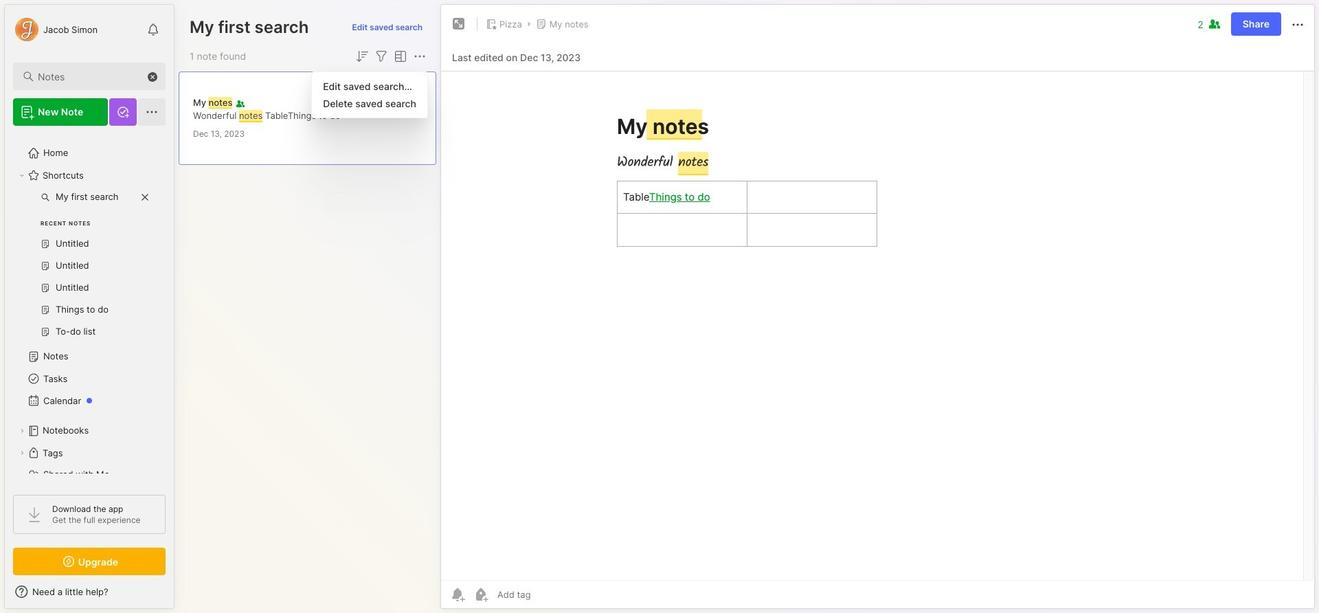 Task type: locate. For each thing, give the bounding box(es) containing it.
tree
[[5, 134, 174, 516]]

Account field
[[13, 16, 98, 43]]

more actions image
[[1290, 16, 1307, 33]]

Add filters field
[[373, 48, 390, 65]]

WHAT'S NEW field
[[5, 581, 174, 603]]

Note Editor text field
[[441, 71, 1315, 580]]

group
[[13, 186, 157, 351]]

More options field
[[412, 48, 428, 65]]

click to collapse image
[[174, 588, 184, 604]]

Add tag field
[[496, 588, 600, 601]]

main element
[[0, 0, 179, 613]]

add a reminder image
[[449, 586, 466, 603]]

None search field
[[38, 68, 153, 85]]

add tag image
[[473, 586, 489, 603]]

group inside tree
[[13, 186, 157, 351]]



Task type: describe. For each thing, give the bounding box(es) containing it.
tree inside main element
[[5, 134, 174, 516]]

dropdown list menu
[[312, 78, 428, 112]]

add filters image
[[373, 48, 390, 65]]

expand tags image
[[18, 449, 26, 457]]

note window element
[[441, 4, 1316, 612]]

expand notebooks image
[[18, 427, 26, 435]]

More actions field
[[1290, 15, 1307, 33]]

View options field
[[390, 48, 409, 65]]

Search text field
[[38, 70, 153, 83]]

Sort options field
[[354, 48, 370, 65]]

expand note image
[[451, 16, 467, 32]]

none search field inside main element
[[38, 68, 153, 85]]



Task type: vqa. For each thing, say whether or not it's contained in the screenshot.
tab
no



